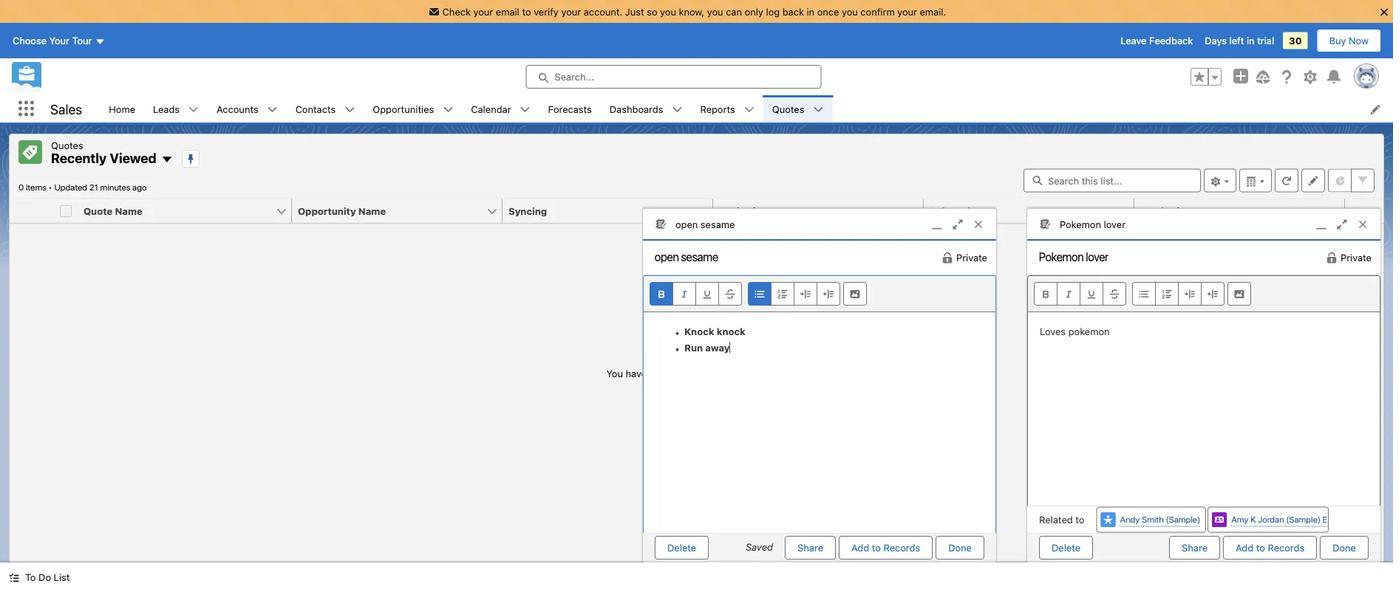 Task type: describe. For each thing, give the bounding box(es) containing it.
lead image
[[1101, 513, 1116, 528]]

email.
[[920, 6, 946, 17]]

delete button for add to records
[[655, 537, 709, 560]]

run
[[685, 342, 703, 353]]

syncing element
[[503, 199, 722, 224]]

amy k jordan (sample) esq.
[[1232, 515, 1339, 525]]

quotes inside you haven't viewed any quotes recently. try switching list views.
[[714, 368, 746, 379]]

done inside open sesame "dialog"
[[949, 543, 972, 554]]

format text element for open
[[650, 282, 742, 306]]

so
[[647, 6, 658, 17]]

done button inside open sesame "dialog"
[[936, 537, 985, 560]]

Compose text text field
[[644, 313, 996, 534]]

delete button for done
[[1039, 537, 1093, 560]]

item number element
[[10, 199, 54, 224]]

minutes
[[100, 182, 130, 193]]

leave
[[1121, 35, 1147, 46]]

forecasts link
[[539, 95, 601, 123]]

choose your tour
[[13, 35, 92, 46]]

opportunities list item
[[364, 95, 462, 123]]

open
[[676, 219, 698, 230]]

1 vertical spatial quotes
[[51, 140, 83, 151]]

toolbar for lover
[[1028, 277, 1380, 313]]

opportunity
[[298, 206, 356, 217]]

dashboards link
[[601, 95, 672, 123]]

you haven't viewed any quotes recently. try switching list views.
[[607, 368, 787, 393]]

status inside recently viewed|quotes|list view element
[[607, 366, 787, 395]]

quote
[[84, 206, 112, 217]]

total price element
[[1135, 199, 1354, 224]]

try
[[644, 382, 658, 393]]

1 you from the left
[[660, 6, 676, 17]]

switching
[[661, 382, 703, 393]]

days left in trial
[[1205, 35, 1275, 46]]

feedback
[[1150, 35, 1193, 46]]

knock
[[685, 326, 714, 337]]

sesame
[[701, 219, 735, 230]]

format body element for lover
[[1132, 282, 1225, 306]]

1 your from the left
[[473, 6, 493, 17]]

andy smith (sample)
[[1120, 515, 1201, 525]]

calendar
[[471, 103, 511, 115]]

buy now
[[1330, 35, 1369, 46]]

private for pokemon lover
[[1341, 252, 1372, 264]]

related
[[1039, 515, 1073, 526]]

text default image for contacts
[[345, 105, 355, 115]]

date
[[770, 206, 792, 217]]

2 your from the left
[[561, 6, 581, 17]]

ago
[[132, 182, 147, 193]]

text default image inside to do list button
[[9, 573, 19, 584]]

left
[[1230, 35, 1244, 46]]

home
[[109, 103, 135, 115]]

jordan
[[1258, 515, 1284, 525]]

confirm
[[861, 6, 895, 17]]

knock knock run away
[[685, 326, 746, 353]]

contacts link
[[287, 95, 345, 123]]

Compose text text field
[[1028, 313, 1380, 506]]

contact image
[[1212, 513, 1227, 528]]

30
[[1289, 35, 1302, 46]]

21
[[89, 182, 98, 193]]

toolbar for sesame
[[644, 277, 996, 313]]

leads link
[[144, 95, 189, 123]]

reports
[[700, 103, 735, 115]]

0 vertical spatial in
[[807, 6, 815, 17]]

quote name button
[[78, 199, 276, 223]]

lover
[[1104, 219, 1126, 230]]

recently
[[51, 150, 107, 166]]

choose your tour button
[[12, 29, 106, 53]]

records inside pokemon lover dialog
[[1268, 543, 1305, 554]]

none search field inside recently viewed|quotes|list view element
[[1024, 169, 1201, 193]]

quotes list item
[[763, 95, 833, 123]]

search...
[[555, 71, 594, 82]]

text default image inside "calendar" list item
[[520, 105, 530, 115]]

syncing
[[509, 206, 547, 217]]

price
[[1167, 206, 1191, 217]]

3 you from the left
[[842, 6, 858, 17]]

email
[[496, 6, 520, 17]]

now
[[1349, 35, 1369, 46]]

search... button
[[526, 65, 822, 89]]

•
[[48, 182, 52, 193]]

delete for add to records
[[668, 543, 696, 554]]

expiration date element
[[713, 199, 933, 224]]

any
[[695, 368, 711, 379]]

0
[[18, 182, 24, 193]]

views.
[[722, 382, 749, 393]]

just
[[625, 6, 644, 17]]

add to records for add to records button in the open sesame "dialog"
[[852, 543, 920, 554]]

to do list button
[[0, 563, 79, 593]]

amy k jordan (sample) esq. link
[[1232, 513, 1339, 527]]

knock
[[717, 326, 746, 337]]

amy
[[1232, 515, 1249, 525]]

esq.
[[1323, 515, 1339, 525]]

dashboards list item
[[601, 95, 692, 123]]

reports list item
[[692, 95, 763, 123]]

accounts list item
[[208, 95, 287, 123]]

leave feedback link
[[1121, 35, 1193, 46]]

action element
[[1345, 199, 1384, 224]]

trial
[[1258, 35, 1275, 46]]

check your email to verify your account. just so you know, you can only log back in once you confirm your email.
[[443, 6, 946, 17]]

add to records button inside open sesame "dialog"
[[839, 537, 933, 560]]

can
[[726, 6, 742, 17]]

only
[[745, 6, 764, 17]]

delete status for done
[[1039, 537, 1170, 560]]

know,
[[679, 6, 705, 17]]

list
[[706, 382, 719, 393]]

pokemon
[[1060, 219, 1101, 230]]

leave feedback
[[1121, 35, 1193, 46]]

updated
[[54, 182, 87, 193]]

home link
[[100, 95, 144, 123]]

calendar list item
[[462, 95, 539, 123]]

recently viewed status
[[18, 182, 54, 193]]

share for 2nd share button from right
[[798, 543, 823, 554]]



Task type: vqa. For each thing, say whether or not it's contained in the screenshot.
"Any"
yes



Task type: locate. For each thing, give the bounding box(es) containing it.
smith
[[1142, 515, 1164, 525]]

1 horizontal spatial delete status
[[1039, 537, 1170, 560]]

format text element inside pokemon lover dialog
[[1034, 282, 1127, 306]]

1 share button from the left
[[785, 537, 836, 560]]

add for add to records button in the open sesame "dialog"
[[852, 543, 869, 554]]

0 horizontal spatial records
[[884, 543, 920, 554]]

1 horizontal spatial share button
[[1170, 537, 1220, 560]]

format text element
[[650, 282, 742, 306], [1034, 282, 1127, 306]]

0 horizontal spatial delete
[[668, 543, 696, 554]]

text default image for opportunities
[[443, 105, 453, 115]]

1 horizontal spatial quotes
[[714, 368, 746, 379]]

1 horizontal spatial toolbar
[[1028, 277, 1380, 313]]

log
[[766, 6, 780, 17]]

reports link
[[692, 95, 744, 123]]

text default image inside reports list item
[[744, 105, 755, 115]]

opportunities
[[373, 103, 434, 115]]

2 private from the left
[[1341, 252, 1372, 264]]

syncing button
[[503, 199, 697, 223]]

in right back
[[807, 6, 815, 17]]

text default image inside dashboards list item
[[672, 105, 683, 115]]

open sesame
[[676, 219, 735, 230]]

delete status for add to records
[[655, 537, 746, 560]]

share
[[798, 543, 823, 554], [1182, 543, 1208, 554]]

share inside pokemon lover dialog
[[1182, 543, 1208, 554]]

2 add to records from the left
[[1236, 543, 1305, 554]]

0 horizontal spatial format body element
[[748, 282, 840, 306]]

2 horizontal spatial you
[[842, 6, 858, 17]]

1 horizontal spatial add
[[1236, 543, 1254, 554]]

text default image right 'leads'
[[189, 105, 199, 115]]

1 add from the left
[[852, 543, 869, 554]]

1 delete button from the left
[[655, 537, 709, 560]]

to do list
[[25, 573, 70, 584]]

0 horizontal spatial done button
[[936, 537, 985, 560]]

text default image inside leads list item
[[189, 105, 199, 115]]

quotes down sales
[[51, 140, 83, 151]]

text default image inside quotes list item
[[813, 105, 824, 115]]

done inside pokemon lover dialog
[[1333, 543, 1356, 554]]

cell inside recently viewed|quotes|list view element
[[54, 199, 78, 224]]

done button
[[936, 537, 985, 560], [1320, 537, 1369, 560]]

1 private from the left
[[957, 252, 988, 264]]

delete status inside pokemon lover dialog
[[1039, 537, 1170, 560]]

0 items • updated 21 minutes ago
[[18, 182, 147, 193]]

status containing you haven't viewed any quotes recently.
[[607, 366, 787, 395]]

1 add to records from the left
[[852, 543, 920, 554]]

saved
[[746, 542, 773, 553]]

1 horizontal spatial format body element
[[1132, 282, 1225, 306]]

0 horizontal spatial done
[[949, 543, 972, 554]]

private down action element
[[1341, 252, 1372, 264]]

in right left
[[1247, 35, 1255, 46]]

action image
[[1345, 199, 1384, 223]]

delete inside pokemon lover dialog
[[1052, 543, 1081, 554]]

share right saved
[[798, 543, 823, 554]]

opportunity name
[[298, 206, 386, 217]]

name for opportunity name
[[358, 206, 386, 217]]

2 done button from the left
[[1320, 537, 1369, 560]]

quotes up views.
[[714, 368, 746, 379]]

format text element up loves pokemon at the bottom right of page
[[1034, 282, 1127, 306]]

sales
[[50, 101, 82, 117]]

subtotal
[[930, 206, 971, 217]]

list
[[100, 95, 1393, 123]]

viewed
[[110, 150, 157, 166]]

list
[[54, 573, 70, 584]]

to inside open sesame "dialog"
[[872, 543, 881, 554]]

1 delete status from the left
[[655, 537, 746, 560]]

0 horizontal spatial (sample)
[[1166, 515, 1201, 525]]

text default image inside pokemon lover dialog
[[1326, 252, 1338, 264]]

0 horizontal spatial share
[[798, 543, 823, 554]]

format body element inside pokemon lover dialog
[[1132, 282, 1225, 306]]

2 you from the left
[[707, 6, 723, 17]]

you left can
[[707, 6, 723, 17]]

accounts link
[[208, 95, 267, 123]]

text default image
[[267, 105, 278, 115], [520, 105, 530, 115], [672, 105, 683, 115], [744, 105, 755, 115], [813, 105, 824, 115], [161, 154, 173, 166], [942, 252, 954, 264], [1326, 252, 1338, 264]]

0 horizontal spatial you
[[660, 6, 676, 17]]

2 vertical spatial quotes
[[714, 368, 746, 379]]

days
[[1205, 35, 1227, 46]]

subtotal element
[[924, 199, 1144, 224]]

0 vertical spatial quotes
[[772, 103, 805, 115]]

toolbar inside open sesame "dialog"
[[644, 277, 996, 313]]

0 horizontal spatial private
[[957, 252, 988, 264]]

format body element
[[748, 282, 840, 306], [1132, 282, 1225, 306]]

0 horizontal spatial add
[[852, 543, 869, 554]]

to
[[25, 573, 36, 584]]

1 horizontal spatial private
[[1341, 252, 1372, 264]]

1 horizontal spatial name
[[358, 206, 386, 217]]

(sample) right smith
[[1166, 515, 1201, 525]]

subtotal button
[[924, 199, 1118, 223]]

1 (sample) from the left
[[1166, 515, 1201, 525]]

quotes image
[[18, 140, 42, 164]]

you
[[607, 368, 623, 379]]

text default image inside open sesame "dialog"
[[942, 252, 954, 264]]

your left email.
[[898, 6, 917, 17]]

once
[[817, 6, 839, 17]]

check
[[443, 6, 471, 17]]

1 horizontal spatial (sample)
[[1286, 515, 1321, 525]]

away
[[705, 342, 730, 353]]

add for add to records button within pokemon lover dialog
[[1236, 543, 1254, 554]]

add to records button
[[839, 537, 933, 560], [1223, 537, 1317, 560]]

account.
[[584, 6, 623, 17]]

2 horizontal spatial quotes
[[772, 103, 805, 115]]

your left email
[[473, 6, 493, 17]]

2 (sample) from the left
[[1286, 515, 1321, 525]]

0 horizontal spatial format text element
[[650, 282, 742, 306]]

1 format body element from the left
[[748, 282, 840, 306]]

name
[[115, 206, 142, 217], [358, 206, 386, 217]]

1 vertical spatial in
[[1247, 35, 1255, 46]]

1 horizontal spatial done
[[1333, 543, 1356, 554]]

records inside open sesame "dialog"
[[884, 543, 920, 554]]

2 delete from the left
[[1052, 543, 1081, 554]]

toolbar inside pokemon lover dialog
[[1028, 277, 1380, 313]]

2 done from the left
[[1333, 543, 1356, 554]]

share inside open sesame "dialog"
[[798, 543, 823, 554]]

1 add to records button from the left
[[839, 537, 933, 560]]

2 delete button from the left
[[1039, 537, 1093, 560]]

(sample) left esq. in the right bottom of the page
[[1286, 515, 1321, 525]]

1 horizontal spatial delete button
[[1039, 537, 1093, 560]]

add inside open sesame "dialog"
[[852, 543, 869, 554]]

total price
[[1141, 206, 1191, 217]]

1 done from the left
[[949, 543, 972, 554]]

2 records from the left
[[1268, 543, 1305, 554]]

format text element for pokemon
[[1034, 282, 1127, 306]]

recently.
[[749, 368, 787, 379]]

records
[[884, 543, 920, 554], [1268, 543, 1305, 554]]

format body element inside open sesame "dialog"
[[748, 282, 840, 306]]

group
[[1191, 68, 1222, 86]]

2 share from the left
[[1182, 543, 1208, 554]]

name right opportunity
[[358, 206, 386, 217]]

your right verify
[[561, 6, 581, 17]]

1 share from the left
[[798, 543, 823, 554]]

0 horizontal spatial delete status
[[655, 537, 746, 560]]

share down andy smith (sample) 'link'
[[1182, 543, 1208, 554]]

pokemon
[[1069, 326, 1110, 337]]

status
[[607, 366, 787, 395]]

forecasts
[[548, 103, 592, 115]]

(sample) inside 'link'
[[1166, 515, 1201, 525]]

format body element for sesame
[[748, 282, 840, 306]]

2 format text element from the left
[[1034, 282, 1127, 306]]

leads
[[153, 103, 180, 115]]

quotes
[[772, 103, 805, 115], [51, 140, 83, 151], [714, 368, 746, 379]]

quotes inside "link"
[[772, 103, 805, 115]]

text default image inside opportunities list item
[[443, 105, 453, 115]]

text default image inside accounts list item
[[267, 105, 278, 115]]

in
[[807, 6, 815, 17], [1247, 35, 1255, 46]]

viewed
[[661, 368, 693, 379]]

delete
[[668, 543, 696, 554], [1052, 543, 1081, 554]]

recently viewed
[[51, 150, 157, 166]]

Search Recently Viewed list view. search field
[[1024, 169, 1201, 193]]

1 records from the left
[[884, 543, 920, 554]]

related to
[[1039, 515, 1085, 526]]

text default image left to
[[9, 573, 19, 584]]

2 horizontal spatial your
[[898, 6, 917, 17]]

format text element inside open sesame "dialog"
[[650, 282, 742, 306]]

quotes right reports list item
[[772, 103, 805, 115]]

add inside pokemon lover dialog
[[1236, 543, 1254, 554]]

loves
[[1040, 326, 1066, 337]]

1 horizontal spatial your
[[561, 6, 581, 17]]

3 your from the left
[[898, 6, 917, 17]]

text default image inside contacts "list item"
[[345, 105, 355, 115]]

name down ago
[[115, 206, 142, 217]]

name inside 'button'
[[358, 206, 386, 217]]

share button right saved
[[785, 537, 836, 560]]

delete inside open sesame "dialog"
[[668, 543, 696, 554]]

2 add to records button from the left
[[1223, 537, 1317, 560]]

expiration
[[719, 206, 768, 217]]

1 horizontal spatial you
[[707, 6, 723, 17]]

pokemon lover dialog
[[1027, 208, 1382, 563]]

text default image right contacts
[[345, 105, 355, 115]]

you right so at the top of page
[[660, 6, 676, 17]]

calendar link
[[462, 95, 520, 123]]

2 delete status from the left
[[1039, 537, 1170, 560]]

buy
[[1330, 35, 1346, 46]]

do
[[38, 573, 51, 584]]

items
[[26, 182, 46, 193]]

0 horizontal spatial your
[[473, 6, 493, 17]]

0 horizontal spatial quotes
[[51, 140, 83, 151]]

name for quote name
[[115, 206, 142, 217]]

share for 2nd share button from the left
[[1182, 543, 1208, 554]]

1 horizontal spatial add to records button
[[1223, 537, 1317, 560]]

private inside pokemon lover dialog
[[1341, 252, 1372, 264]]

private inside open sesame "dialog"
[[957, 252, 988, 264]]

1 format text element from the left
[[650, 282, 742, 306]]

0 horizontal spatial add to records button
[[839, 537, 933, 560]]

opportunity name element
[[292, 199, 512, 224]]

1 done button from the left
[[936, 537, 985, 560]]

contacts list item
[[287, 95, 364, 123]]

1 horizontal spatial done button
[[1320, 537, 1369, 560]]

1 delete from the left
[[668, 543, 696, 554]]

delete for done
[[1052, 543, 1081, 554]]

leads list item
[[144, 95, 208, 123]]

name inside button
[[115, 206, 142, 217]]

2 name from the left
[[358, 206, 386, 217]]

0 horizontal spatial name
[[115, 206, 142, 217]]

private
[[957, 252, 988, 264], [1341, 252, 1372, 264]]

your
[[473, 6, 493, 17], [561, 6, 581, 17], [898, 6, 917, 17]]

text default image for leads
[[189, 105, 199, 115]]

your
[[49, 35, 70, 46]]

k
[[1251, 515, 1256, 525]]

quotes link
[[763, 95, 813, 123]]

haven't
[[626, 368, 659, 379]]

0 horizontal spatial add to records
[[852, 543, 920, 554]]

1 toolbar from the left
[[644, 277, 996, 313]]

quote name
[[84, 206, 142, 217]]

delete status
[[655, 537, 746, 560], [1039, 537, 1170, 560]]

add to records button inside pokemon lover dialog
[[1223, 537, 1317, 560]]

pokemon lover
[[1060, 219, 1126, 230]]

2 share button from the left
[[1170, 537, 1220, 560]]

cell
[[54, 199, 78, 224]]

you
[[660, 6, 676, 17], [707, 6, 723, 17], [842, 6, 858, 17]]

choose
[[13, 35, 47, 46]]

open sesame dialog
[[642, 208, 997, 571]]

1 horizontal spatial add to records
[[1236, 543, 1305, 554]]

delete status inside open sesame "dialog"
[[655, 537, 746, 560]]

private down subtotal
[[957, 252, 988, 264]]

format text element up knock
[[650, 282, 742, 306]]

1 horizontal spatial in
[[1247, 35, 1255, 46]]

opportunities link
[[364, 95, 443, 123]]

1 horizontal spatial records
[[1268, 543, 1305, 554]]

text default image
[[189, 105, 199, 115], [345, 105, 355, 115], [443, 105, 453, 115], [9, 573, 19, 584]]

share button down contact "icon"
[[1170, 537, 1220, 560]]

1 horizontal spatial share
[[1182, 543, 1208, 554]]

item number image
[[10, 199, 54, 223]]

recently viewed|quotes|list view element
[[9, 134, 1385, 563]]

private for open sesame
[[957, 252, 988, 264]]

None text field
[[643, 241, 784, 274], [1028, 241, 1168, 274], [643, 241, 784, 274], [1028, 241, 1168, 274]]

total
[[1141, 206, 1164, 217]]

2 add from the left
[[1236, 543, 1254, 554]]

add to records for add to records button within pokemon lover dialog
[[1236, 543, 1305, 554]]

add to records inside pokemon lover dialog
[[1236, 543, 1305, 554]]

andy
[[1120, 515, 1140, 525]]

expiration date button
[[713, 199, 908, 223]]

add
[[852, 543, 869, 554], [1236, 543, 1254, 554]]

0 horizontal spatial in
[[807, 6, 815, 17]]

text default image left 'calendar' at the top left of the page
[[443, 105, 453, 115]]

done button inside pokemon lover dialog
[[1320, 537, 1369, 560]]

0 horizontal spatial toolbar
[[644, 277, 996, 313]]

1 horizontal spatial format text element
[[1034, 282, 1127, 306]]

toolbar
[[644, 277, 996, 313], [1028, 277, 1380, 313]]

accounts
[[217, 103, 258, 115]]

1 horizontal spatial delete
[[1052, 543, 1081, 554]]

you right once on the top of the page
[[842, 6, 858, 17]]

0 horizontal spatial delete button
[[655, 537, 709, 560]]

2 format body element from the left
[[1132, 282, 1225, 306]]

2 toolbar from the left
[[1028, 277, 1380, 313]]

quote name element
[[78, 199, 301, 224]]

add to records inside open sesame "dialog"
[[852, 543, 920, 554]]

1 name from the left
[[115, 206, 142, 217]]

list containing home
[[100, 95, 1393, 123]]

0 horizontal spatial share button
[[785, 537, 836, 560]]

None search field
[[1024, 169, 1201, 193]]



